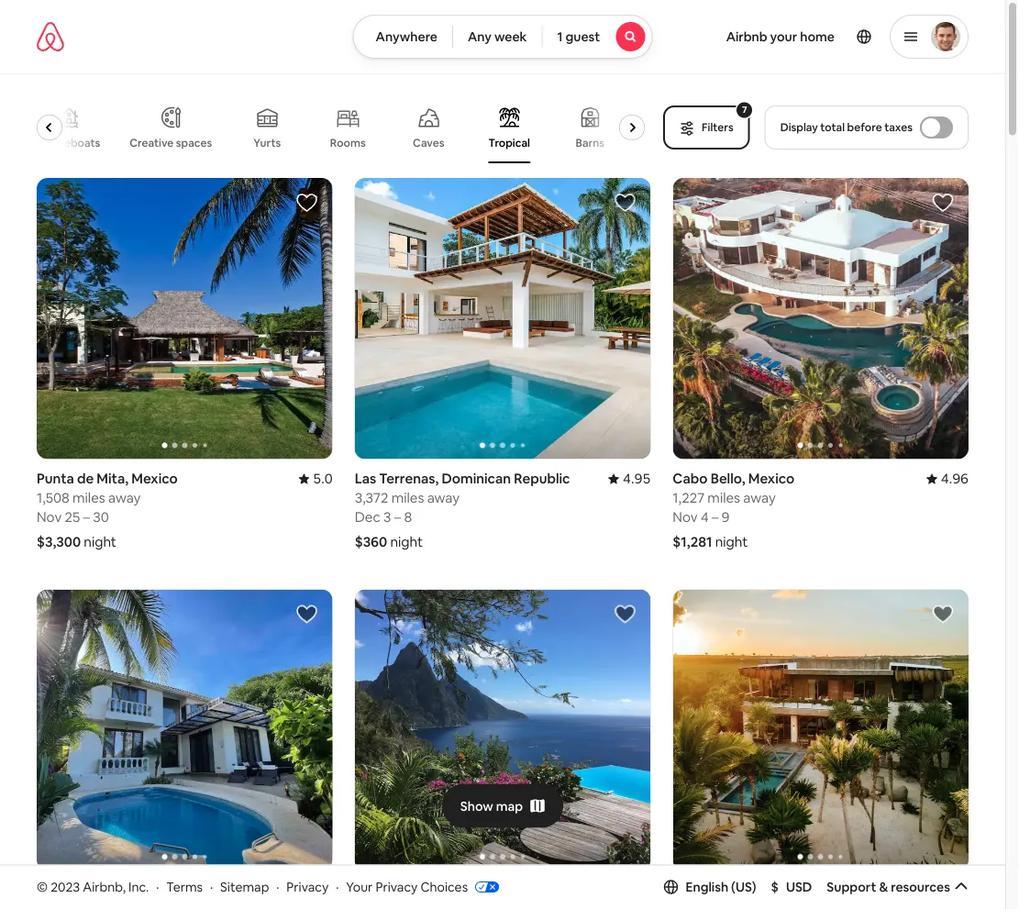 Task type: locate. For each thing, give the bounding box(es) containing it.
group for las terrenas, dominican republic
[[355, 178, 651, 459]]

show map button
[[442, 784, 564, 828]]

home
[[800, 28, 835, 45]]

miles up 8
[[392, 489, 424, 507]]

anywhere
[[376, 28, 438, 45]]

4.96 out of 5 average rating image
[[926, 470, 969, 488]]

away inside las terrenas, dominican republic 3,372 miles away dec 3 – 8 $360 night
[[427, 489, 460, 507]]

· right terms link
[[210, 879, 213, 895]]

· right the 4.86
[[336, 879, 339, 895]]

3 – from the left
[[712, 508, 719, 526]]

miles down de
[[73, 489, 105, 507]]

privacy link
[[287, 879, 329, 895]]

add to wishlist: tulum, mexico image
[[932, 603, 954, 625]]

lucia
[[398, 881, 432, 899]]

dominican
[[442, 470, 511, 488]]

1 horizontal spatial miles
[[392, 489, 424, 507]]

4.86 out of 5 average rating image
[[290, 881, 333, 899]]

miles inside cabo bello, mexico 1,227 miles away nov 4 – 9 $1,281 night
[[708, 489, 740, 507]]

english
[[686, 879, 729, 895]]

· right inc.
[[156, 879, 159, 895]]

2 – from the left
[[394, 508, 401, 526]]

away
[[108, 489, 141, 507], [427, 489, 460, 507], [743, 489, 776, 507]]

miles inside punta de mita, mexico 1,508 miles away nov 25 – 30 $3,300 night
[[73, 489, 105, 507]]

0 horizontal spatial night
[[84, 533, 116, 551]]

nov inside punta de mita, mexico 1,508 miles away nov 25 – 30 $3,300 night
[[37, 508, 62, 526]]

display
[[780, 120, 818, 134]]

2 nov from the left
[[673, 508, 698, 526]]

creative
[[130, 136, 174, 150]]

1 horizontal spatial away
[[427, 489, 460, 507]]

away for mita,
[[108, 489, 141, 507]]

tulum, mexico
[[673, 881, 765, 899]]

total
[[821, 120, 845, 134]]

$3,300
[[37, 533, 81, 551]]

st.
[[378, 881, 395, 899]]

0 horizontal spatial –
[[83, 508, 90, 526]]

3 away from the left
[[743, 489, 776, 507]]

– inside las terrenas, dominican republic 3,372 miles away dec 3 – 8 $360 night
[[394, 508, 401, 526]]

2 miles from the left
[[392, 489, 424, 507]]

lc, st. lucia
[[355, 881, 432, 899]]

english (us)
[[686, 879, 757, 895]]

night down 9
[[715, 533, 748, 551]]

2 horizontal spatial –
[[712, 508, 719, 526]]

miles
[[73, 489, 105, 507], [392, 489, 424, 507], [708, 489, 740, 507]]

away down dominican
[[427, 489, 460, 507]]

None search field
[[353, 15, 653, 59]]

support & resources
[[827, 879, 951, 895]]

2 away from the left
[[427, 489, 460, 507]]

– inside punta de mita, mexico 1,508 miles away nov 25 – 30 $3,300 night
[[83, 508, 90, 526]]

your privacy choices link
[[346, 879, 499, 896]]

anywhere button
[[353, 15, 453, 59]]

nov down 1,508 at the left
[[37, 508, 62, 526]]

·
[[156, 879, 159, 895], [210, 879, 213, 895], [276, 879, 279, 895], [336, 879, 339, 895]]

sitemap link
[[220, 879, 269, 895]]

guest
[[566, 28, 600, 45]]

1 horizontal spatial privacy
[[376, 879, 418, 895]]

english (us) button
[[664, 879, 757, 895]]

1 nov from the left
[[37, 508, 62, 526]]

choices
[[421, 879, 468, 895]]

4.92 out of 5 average rating image
[[926, 881, 969, 899]]

tulum,
[[673, 881, 716, 899]]

lc,
[[355, 881, 375, 899]]

1 horizontal spatial nov
[[673, 508, 698, 526]]

night down 30 at the left bottom of the page
[[84, 533, 116, 551]]

– inside cabo bello, mexico 1,227 miles away nov 4 – 9 $1,281 night
[[712, 508, 719, 526]]

3 night from the left
[[715, 533, 748, 551]]

0 horizontal spatial away
[[108, 489, 141, 507]]

night down 8
[[390, 533, 423, 551]]

bello,
[[711, 470, 746, 488]]

2 horizontal spatial away
[[743, 489, 776, 507]]

0 horizontal spatial privacy
[[287, 879, 329, 895]]

del
[[73, 881, 93, 899]]

group for cabo bello, mexico
[[673, 178, 969, 459]]

©
[[37, 879, 48, 895]]

1 night from the left
[[84, 533, 116, 551]]

2 · from the left
[[210, 879, 213, 895]]

1 horizontal spatial night
[[390, 533, 423, 551]]

terms link
[[166, 879, 203, 895]]

1 guest button
[[542, 15, 653, 59]]

show
[[460, 798, 493, 814]]

your privacy choices
[[346, 879, 468, 895]]

5.0
[[313, 470, 333, 488]]

mexico right mita,
[[131, 470, 178, 488]]

0 horizontal spatial miles
[[73, 489, 105, 507]]

2 horizontal spatial miles
[[708, 489, 740, 507]]

miles inside las terrenas, dominican republic 3,372 miles away dec 3 – 8 $360 night
[[392, 489, 424, 507]]

–
[[83, 508, 90, 526], [394, 508, 401, 526], [712, 508, 719, 526]]

1 guest
[[557, 28, 600, 45]]

punta
[[37, 470, 74, 488]]

mexico inside punta de mita, mexico 1,508 miles away nov 25 – 30 $3,300 night
[[131, 470, 178, 488]]

week
[[494, 28, 527, 45]]

0 horizontal spatial nov
[[37, 508, 62, 526]]

night inside las terrenas, dominican republic 3,372 miles away dec 3 – 8 $360 night
[[390, 533, 423, 551]]

mexico right bello,
[[748, 470, 795, 488]]

republic
[[514, 470, 570, 488]]

privacy
[[287, 879, 329, 895], [376, 879, 418, 895]]

away inside punta de mita, mexico 1,508 miles away nov 25 – 30 $3,300 night
[[108, 489, 141, 507]]

night
[[84, 533, 116, 551], [390, 533, 423, 551], [715, 533, 748, 551]]

9
[[722, 508, 730, 526]]

– left 9
[[712, 508, 719, 526]]

profile element
[[675, 0, 969, 73]]

nov left 4
[[673, 508, 698, 526]]

map
[[496, 798, 523, 814]]

nov
[[37, 508, 62, 526], [673, 508, 698, 526]]

1 miles from the left
[[73, 489, 105, 507]]

1 horizontal spatial –
[[394, 508, 401, 526]]

barns
[[576, 136, 605, 150]]

3,372
[[355, 489, 389, 507]]

away inside cabo bello, mexico 1,227 miles away nov 4 – 9 $1,281 night
[[743, 489, 776, 507]]

night inside cabo bello, mexico 1,227 miles away nov 4 – 9 $1,281 night
[[715, 533, 748, 551]]

add to wishlist: lc, st. lucia image
[[614, 603, 636, 625]]

punta de mita, mexico 1,508 miles away nov 25 – 30 $3,300 night
[[37, 470, 178, 551]]

add to wishlist: playa del carmen, mexico image
[[296, 603, 318, 625]]

1 – from the left
[[83, 508, 90, 526]]

before
[[847, 120, 882, 134]]

– right 3
[[394, 508, 401, 526]]

away down mita,
[[108, 489, 141, 507]]

4.86
[[305, 881, 333, 899]]

night inside punta de mita, mexico 1,508 miles away nov 25 – 30 $3,300 night
[[84, 533, 116, 551]]

4.96
[[941, 470, 969, 488]]

3 miles from the left
[[708, 489, 740, 507]]

2 horizontal spatial night
[[715, 533, 748, 551]]

– right 25
[[83, 508, 90, 526]]

mexico
[[131, 470, 178, 488], [748, 470, 795, 488], [154, 881, 201, 899], [719, 881, 765, 899]]

mexico inside cabo bello, mexico 1,227 miles away nov 4 – 9 $1,281 night
[[748, 470, 795, 488]]

your
[[770, 28, 798, 45]]

any
[[468, 28, 492, 45]]

display total before taxes button
[[765, 106, 969, 150]]

group
[[37, 92, 652, 163], [37, 178, 333, 459], [355, 178, 651, 459], [673, 178, 969, 459], [37, 590, 333, 871], [355, 590, 651, 871], [673, 590, 969, 871]]

miles up 9
[[708, 489, 740, 507]]

away down bello,
[[743, 489, 776, 507]]

1 away from the left
[[108, 489, 141, 507]]

2 night from the left
[[390, 533, 423, 551]]

· left privacy link
[[276, 879, 279, 895]]



Task type: vqa. For each thing, say whether or not it's contained in the screenshot.
away inside the Las Terrenas, Dominican Republic 3,372 miles away Dec 3 – 8 $360 night
yes



Task type: describe. For each thing, give the bounding box(es) containing it.
playa del carmen, mexico
[[37, 881, 201, 899]]

– for 30
[[83, 508, 90, 526]]

away for dominican
[[427, 489, 460, 507]]

your
[[346, 879, 373, 895]]

2 privacy from the left
[[376, 879, 418, 895]]

usd
[[786, 879, 812, 895]]

5.0 out of 5 average rating image
[[299, 470, 333, 488]]

terms
[[166, 879, 203, 895]]

rooms
[[330, 136, 366, 150]]

1 privacy from the left
[[287, 879, 329, 895]]

filters
[[702, 120, 734, 134]]

1
[[557, 28, 563, 45]]

playa
[[37, 881, 70, 899]]

carmen,
[[96, 881, 151, 899]]

add to wishlist: las terrenas, dominican republic image
[[614, 192, 636, 214]]

night for 30
[[84, 533, 116, 551]]

group for punta de mita, mexico
[[37, 178, 333, 459]]

miles for 8
[[392, 489, 424, 507]]

yurts
[[253, 136, 281, 150]]

(us)
[[731, 879, 757, 895]]

spaces
[[176, 136, 212, 150]]

3 · from the left
[[276, 879, 279, 895]]

night for 8
[[390, 533, 423, 551]]

resources
[[891, 879, 951, 895]]

4
[[701, 508, 709, 526]]

$1,281
[[673, 533, 712, 551]]

caves
[[413, 136, 444, 150]]

inc.
[[128, 879, 149, 895]]

any week
[[468, 28, 527, 45]]

show map
[[460, 798, 523, 814]]

3
[[383, 508, 391, 526]]

sitemap
[[220, 879, 269, 895]]

miles for 30
[[73, 489, 105, 507]]

de
[[77, 470, 94, 488]]

4.92
[[941, 881, 969, 899]]

group for tulum, mexico
[[673, 590, 969, 871]]

$
[[771, 879, 779, 895]]

cabo bello, mexico 1,227 miles away nov 4 – 9 $1,281 night
[[673, 470, 795, 551]]

$ usd
[[771, 879, 812, 895]]

airbnb,
[[83, 879, 126, 895]]

4 · from the left
[[336, 879, 339, 895]]

cabo
[[673, 470, 708, 488]]

display total before taxes
[[780, 120, 913, 134]]

creative spaces
[[130, 136, 212, 150]]

group containing houseboats
[[37, 92, 652, 163]]

&
[[879, 879, 888, 895]]

support
[[827, 879, 877, 895]]

airbnb your home link
[[715, 17, 846, 56]]

2023
[[51, 879, 80, 895]]

tropical
[[489, 136, 530, 150]]

8
[[404, 508, 412, 526]]

houseboats
[[38, 136, 100, 150]]

support & resources button
[[827, 879, 969, 895]]

4.95
[[623, 470, 651, 488]]

any week button
[[452, 15, 543, 59]]

las terrenas, dominican republic 3,372 miles away dec 3 – 8 $360 night
[[355, 470, 570, 551]]

1 · from the left
[[156, 879, 159, 895]]

© 2023 airbnb, inc. ·
[[37, 879, 159, 895]]

mexico right inc.
[[154, 881, 201, 899]]

group for playa del carmen, mexico
[[37, 590, 333, 871]]

25
[[65, 508, 80, 526]]

las
[[355, 470, 376, 488]]

taxes
[[885, 120, 913, 134]]

30
[[93, 508, 109, 526]]

$360
[[355, 533, 387, 551]]

none search field containing anywhere
[[353, 15, 653, 59]]

terrenas,
[[379, 470, 439, 488]]

airbnb
[[726, 28, 768, 45]]

4.95 out of 5 average rating image
[[608, 470, 651, 488]]

mita,
[[97, 470, 128, 488]]

add to wishlist: punta de mita, mexico image
[[296, 192, 318, 214]]

terms · sitemap · privacy
[[166, 879, 329, 895]]

1,508
[[37, 489, 70, 507]]

add to wishlist: cabo bello, mexico image
[[932, 192, 954, 214]]

dec
[[355, 508, 380, 526]]

filters button
[[663, 106, 750, 150]]

– for 8
[[394, 508, 401, 526]]

mexico left $
[[719, 881, 765, 899]]

airbnb your home
[[726, 28, 835, 45]]

nov inside cabo bello, mexico 1,227 miles away nov 4 – 9 $1,281 night
[[673, 508, 698, 526]]

1,227
[[673, 489, 705, 507]]



